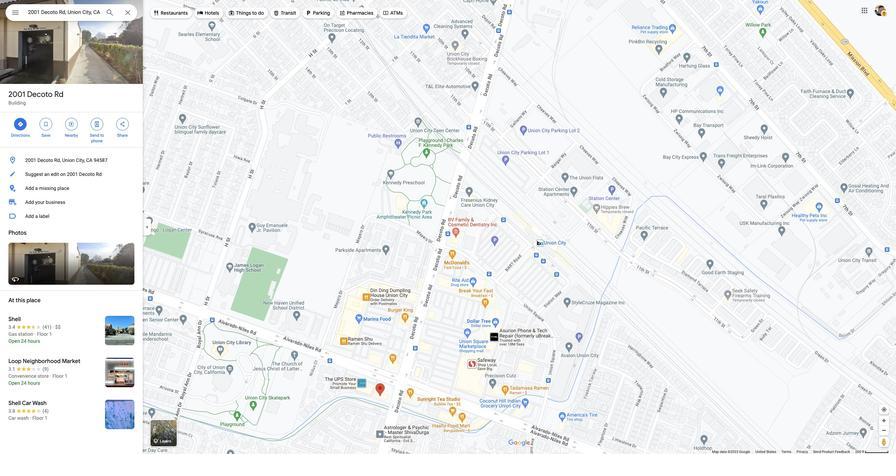 Task type: locate. For each thing, give the bounding box(es) containing it.
1 a from the top
[[35, 186, 38, 191]]

to left do
[[252, 10, 257, 16]]

decoto inside 2001 decoto rd building
[[27, 90, 53, 99]]

add your business
[[25, 200, 65, 205]]

0 vertical spatial hours
[[28, 339, 40, 344]]

suggest an edit on 2001 decoto rd
[[25, 172, 102, 177]]

united states
[[756, 451, 777, 454]]

1 vertical spatial place
[[27, 297, 41, 304]]

decoto up  at the top of the page
[[27, 90, 53, 99]]

shell up "3.4"
[[8, 316, 21, 323]]

open down gas
[[8, 339, 20, 344]]

0 vertical spatial place
[[57, 186, 69, 191]]

24 for loop neighborhood market
[[21, 381, 27, 386]]

decoto down ca
[[79, 172, 95, 177]]

2001 right on
[[67, 172, 78, 177]]

none field inside the 2001 decoto rd, union city, ca 94587 field
[[28, 8, 100, 16]]

0 vertical spatial decoto
[[27, 90, 53, 99]]

1 vertical spatial add
[[25, 200, 34, 205]]

0 vertical spatial rd
[[54, 90, 63, 99]]

open down convenience
[[8, 381, 20, 386]]

2 horizontal spatial 1
[[65, 374, 68, 379]]

send inside button
[[814, 451, 822, 454]]

None field
[[28, 8, 100, 16]]

terms button
[[782, 450, 792, 455]]

1 vertical spatial floor
[[52, 374, 64, 379]]

2001 Decoto Rd, Union City, CA 94587 field
[[6, 4, 137, 21]]

things
[[236, 10, 251, 16]]

rd inside 2001 decoto rd building
[[54, 90, 63, 99]]

floor inside the gas station · floor 1 open 24 hours
[[37, 332, 48, 337]]


[[197, 9, 203, 17]]

a for missing
[[35, 186, 38, 191]]

add a label button
[[0, 209, 143, 224]]

hours down station
[[28, 339, 40, 344]]

24
[[21, 339, 27, 344], [21, 381, 27, 386]]

0 vertical spatial floor
[[37, 332, 48, 337]]

add for add a label
[[25, 214, 34, 219]]

· inside convenience store · floor 1 open 24 hours
[[50, 374, 51, 379]]

show your location image
[[882, 407, 888, 413]]

shell up "3.8"
[[8, 400, 21, 407]]

0 vertical spatial shell
[[8, 316, 21, 323]]

a inside button
[[35, 214, 38, 219]]

send for send product feedback
[[814, 451, 822, 454]]

car down "3.8"
[[8, 416, 16, 421]]

add
[[25, 186, 34, 191], [25, 200, 34, 205], [25, 214, 34, 219]]

2 vertical spatial add
[[25, 214, 34, 219]]

24 inside the gas station · floor 1 open 24 hours
[[21, 339, 27, 344]]

missing
[[39, 186, 56, 191]]

0 vertical spatial 1
[[49, 332, 52, 337]]

2 open from the top
[[8, 381, 20, 386]]

1 shell from the top
[[8, 316, 21, 323]]

2001 up building
[[8, 90, 25, 99]]

convenience store · floor 1 open 24 hours
[[8, 374, 68, 386]]

3.4
[[8, 325, 15, 330]]

1 vertical spatial hours
[[28, 381, 40, 386]]

1 down (4)
[[45, 416, 48, 421]]

market
[[62, 358, 80, 365]]

1 open from the top
[[8, 339, 20, 344]]

0 vertical spatial open
[[8, 339, 20, 344]]

hours inside convenience store · floor 1 open 24 hours
[[28, 381, 40, 386]]

edit
[[51, 172, 59, 177]]

united
[[756, 451, 766, 454]]

loop neighborhood market
[[8, 358, 80, 365]]

1 vertical spatial to
[[100, 133, 104, 138]]

floor for shell car wash
[[32, 416, 44, 421]]

3.8 stars 4 reviews image
[[8, 408, 49, 415]]

hours down store at the bottom left of page
[[28, 381, 40, 386]]

suggest
[[25, 172, 43, 177]]

neighborhood
[[23, 358, 61, 365]]

ft
[[863, 451, 865, 454]]

24 inside convenience store · floor 1 open 24 hours
[[21, 381, 27, 386]]

1 vertical spatial 2001
[[25, 158, 36, 163]]


[[153, 9, 159, 17]]

1 vertical spatial open
[[8, 381, 20, 386]]

a inside button
[[35, 186, 38, 191]]

open inside the gas station · floor 1 open 24 hours
[[8, 339, 20, 344]]

0 horizontal spatial 1
[[45, 416, 48, 421]]

2 hours from the top
[[28, 381, 40, 386]]

add left your
[[25, 200, 34, 205]]

open inside convenience store · floor 1 open 24 hours
[[8, 381, 20, 386]]

(4)
[[43, 409, 49, 414]]

collapse side panel image
[[143, 224, 151, 231]]

1 down 'market'
[[65, 374, 68, 379]]

· down 3.8 stars 4 reviews image
[[30, 416, 31, 421]]

rd inside button
[[96, 172, 102, 177]]

send inside send to phone
[[90, 133, 99, 138]]

hotels
[[205, 10, 219, 16]]

save
[[41, 133, 50, 138]]

united states button
[[756, 450, 777, 455]]

decoto for rd
[[27, 90, 53, 99]]

send up phone
[[90, 133, 99, 138]]

1 for loop neighborhood market
[[65, 374, 68, 379]]

©2023
[[728, 451, 739, 454]]

to up phone
[[100, 133, 104, 138]]

0 vertical spatial add
[[25, 186, 34, 191]]

1 horizontal spatial send
[[814, 451, 822, 454]]

zoom in image
[[882, 419, 887, 424]]

add inside button
[[25, 186, 34, 191]]

0 vertical spatial to
[[252, 10, 257, 16]]

1 horizontal spatial car
[[22, 400, 31, 407]]

store
[[38, 374, 49, 379]]

add inside button
[[25, 214, 34, 219]]

24 down station
[[21, 339, 27, 344]]

24 down convenience
[[21, 381, 27, 386]]

1 horizontal spatial place
[[57, 186, 69, 191]]

a left missing
[[35, 186, 38, 191]]

3.4 stars 41 reviews image
[[8, 324, 51, 331]]

 hotels
[[197, 9, 219, 17]]

2001 for rd,
[[25, 158, 36, 163]]

union
[[62, 158, 75, 163]]

1 inside the gas station · floor 1 open 24 hours
[[49, 332, 52, 337]]

1 vertical spatial rd
[[96, 172, 102, 177]]

2001 up the suggest at the top
[[25, 158, 36, 163]]

car wash · floor 1
[[8, 416, 48, 421]]

2 shell from the top
[[8, 400, 21, 407]]

car
[[22, 400, 31, 407], [8, 416, 16, 421]]

1 vertical spatial send
[[814, 451, 822, 454]]

place
[[57, 186, 69, 191], [27, 297, 41, 304]]

2 a from the top
[[35, 214, 38, 219]]

1 horizontal spatial to
[[252, 10, 257, 16]]


[[119, 121, 126, 128]]

2001 decoto rd main content
[[0, 0, 143, 455]]

footer inside google maps element
[[713, 450, 856, 455]]

1 vertical spatial car
[[8, 416, 16, 421]]

1 vertical spatial decoto
[[37, 158, 53, 163]]

footer containing map data ©2023 google
[[713, 450, 856, 455]]

2 vertical spatial 2001
[[67, 172, 78, 177]]

1 vertical spatial a
[[35, 214, 38, 219]]

2001 for rd
[[8, 90, 25, 99]]

· right store at the bottom left of page
[[50, 374, 51, 379]]

phone
[[91, 139, 103, 144]]

floor down (41)
[[37, 332, 48, 337]]

0 horizontal spatial rd
[[54, 90, 63, 99]]

2 add from the top
[[25, 200, 34, 205]]

hours inside the gas station · floor 1 open 24 hours
[[28, 339, 40, 344]]

(41)
[[43, 325, 51, 330]]

a
[[35, 186, 38, 191], [35, 214, 38, 219]]

1 horizontal spatial rd
[[96, 172, 102, 177]]

3.1 stars 9 reviews image
[[8, 366, 49, 373]]

send
[[90, 133, 99, 138], [814, 451, 822, 454]]

floor
[[37, 332, 48, 337], [52, 374, 64, 379], [32, 416, 44, 421]]

decoto left rd,
[[37, 158, 53, 163]]

2001 decoto rd building
[[8, 90, 63, 106]]

2001 decoto rd, union city, ca 94587 button
[[0, 153, 143, 167]]

add left label
[[25, 214, 34, 219]]

1 vertical spatial shell
[[8, 400, 21, 407]]

3 add from the top
[[25, 214, 34, 219]]

floor down (4)
[[32, 416, 44, 421]]

2001 inside 2001 decoto rd building
[[8, 90, 25, 99]]

1 inside convenience store · floor 1 open 24 hours
[[65, 374, 68, 379]]

hours for shell
[[28, 339, 40, 344]]

place right this
[[27, 297, 41, 304]]

footer
[[713, 450, 856, 455]]

add down the suggest at the top
[[25, 186, 34, 191]]

send product feedback
[[814, 451, 851, 454]]

add a missing place
[[25, 186, 69, 191]]

1 add from the top
[[25, 186, 34, 191]]

1 vertical spatial 24
[[21, 381, 27, 386]]

floor right store at the bottom left of page
[[52, 374, 64, 379]]

shell for shell
[[8, 316, 21, 323]]

1 for shell
[[49, 332, 52, 337]]

to inside  things to do
[[252, 10, 257, 16]]

1 hours from the top
[[28, 339, 40, 344]]

2 vertical spatial floor
[[32, 416, 44, 421]]

to
[[252, 10, 257, 16], [100, 133, 104, 138]]

place down suggest an edit on 2001 decoto rd
[[57, 186, 69, 191]]

floor inside convenience store · floor 1 open 24 hours
[[52, 374, 64, 379]]

 parking
[[306, 9, 330, 17]]

hours for loop neighborhood market
[[28, 381, 40, 386]]

send product feedback button
[[814, 450, 851, 455]]

1 24 from the top
[[21, 339, 27, 344]]

1 horizontal spatial 1
[[49, 332, 52, 337]]

send left product
[[814, 451, 822, 454]]

· inside the gas station · floor 1 open 24 hours
[[34, 332, 36, 337]]

0 vertical spatial 2001
[[8, 90, 25, 99]]

open
[[8, 339, 20, 344], [8, 381, 20, 386]]

decoto
[[27, 90, 53, 99], [37, 158, 53, 163], [79, 172, 95, 177]]

1 for shell car wash
[[45, 416, 48, 421]]

gas station · floor 1 open 24 hours
[[8, 332, 52, 344]]

0 horizontal spatial place
[[27, 297, 41, 304]]

0 vertical spatial a
[[35, 186, 38, 191]]

2 24 from the top
[[21, 381, 27, 386]]

rd,
[[54, 158, 61, 163]]

2 vertical spatial 1
[[45, 416, 48, 421]]

· down 3.4 stars 41 reviews image
[[34, 332, 36, 337]]

a left label
[[35, 214, 38, 219]]

open for loop neighborhood market
[[8, 381, 20, 386]]

car up 3.8 stars 4 reviews image
[[22, 400, 31, 407]]

gas
[[8, 332, 17, 337]]

 pharmacies
[[339, 9, 374, 17]]

0 vertical spatial send
[[90, 133, 99, 138]]

atms
[[391, 10, 403, 16]]

0 vertical spatial 24
[[21, 339, 27, 344]]


[[68, 121, 75, 128]]

 search field
[[6, 4, 137, 22]]

0 horizontal spatial send
[[90, 133, 99, 138]]

shell for shell car wash
[[8, 400, 21, 407]]

1
[[49, 332, 52, 337], [65, 374, 68, 379], [45, 416, 48, 421]]

1 vertical spatial 1
[[65, 374, 68, 379]]

1 down (41)
[[49, 332, 52, 337]]

0 horizontal spatial to
[[100, 133, 104, 138]]

suggest an edit on 2001 decoto rd button
[[0, 167, 143, 181]]

add inside "link"
[[25, 200, 34, 205]]

0 vertical spatial car
[[22, 400, 31, 407]]



Task type: describe. For each thing, give the bounding box(es) containing it.
convenience
[[8, 374, 36, 379]]

send for send to phone
[[90, 133, 99, 138]]

· for loop neighborhood market
[[50, 374, 51, 379]]

label
[[39, 214, 49, 219]]

at this place
[[8, 297, 41, 304]]

transit
[[281, 10, 296, 16]]

to inside send to phone
[[100, 133, 104, 138]]

place inside button
[[57, 186, 69, 191]]

wash
[[32, 400, 47, 407]]

parking
[[313, 10, 330, 16]]

this
[[16, 297, 25, 304]]

at
[[8, 297, 14, 304]]

building
[[8, 100, 26, 106]]


[[306, 9, 312, 17]]

an
[[44, 172, 50, 177]]

station
[[18, 332, 33, 337]]

(9)
[[43, 367, 49, 372]]

3.1
[[8, 367, 15, 372]]

layers
[[160, 440, 171, 444]]


[[339, 9, 346, 17]]

map data ©2023 google
[[713, 451, 751, 454]]

send to phone
[[90, 133, 104, 144]]

· for shell
[[34, 332, 36, 337]]

· left $$
[[53, 325, 54, 330]]

price: moderate image
[[55, 325, 61, 330]]

privacy
[[797, 451, 809, 454]]

2 vertical spatial decoto
[[79, 172, 95, 177]]

 button
[[6, 4, 25, 22]]

· $$
[[53, 325, 61, 330]]

decoto for rd,
[[37, 158, 53, 163]]


[[273, 9, 280, 17]]

loop
[[8, 358, 22, 365]]

· for shell car wash
[[30, 416, 31, 421]]


[[43, 121, 49, 128]]


[[383, 9, 389, 17]]

zoom out image
[[882, 428, 887, 434]]

24 for shell
[[21, 339, 27, 344]]

add your business link
[[0, 195, 143, 209]]

directions
[[11, 133, 30, 138]]

product
[[823, 451, 835, 454]]

photos
[[8, 230, 27, 237]]


[[94, 121, 100, 128]]

200
[[856, 451, 862, 454]]


[[228, 9, 235, 17]]

map
[[713, 451, 720, 454]]

states
[[767, 451, 777, 454]]

floor for shell
[[37, 332, 48, 337]]

pharmacies
[[347, 10, 374, 16]]

nearby
[[65, 133, 78, 138]]

add for add your business
[[25, 200, 34, 205]]

0 horizontal spatial car
[[8, 416, 16, 421]]

restaurants
[[161, 10, 188, 16]]

 transit
[[273, 9, 296, 17]]

94587
[[94, 158, 108, 163]]

data
[[721, 451, 727, 454]]

ca
[[86, 158, 93, 163]]

terms
[[782, 451, 792, 454]]

add for add a missing place
[[25, 186, 34, 191]]

shell car wash
[[8, 400, 47, 407]]

floor for loop neighborhood market
[[52, 374, 64, 379]]

google maps element
[[0, 0, 897, 455]]

actions for 2001 decoto rd region
[[0, 112, 143, 147]]

open for shell
[[8, 339, 20, 344]]

200 ft
[[856, 451, 865, 454]]

google
[[740, 451, 751, 454]]

feedback
[[836, 451, 851, 454]]

business
[[46, 200, 65, 205]]

your
[[35, 200, 45, 205]]

share
[[117, 133, 128, 138]]

200 ft button
[[856, 451, 889, 454]]

add a label
[[25, 214, 49, 219]]

on
[[60, 172, 66, 177]]

privacy button
[[797, 450, 809, 455]]

3.8
[[8, 409, 15, 414]]

$$
[[55, 325, 61, 330]]

 atms
[[383, 9, 403, 17]]


[[11, 8, 20, 18]]

show street view coverage image
[[880, 437, 890, 448]]

add a missing place button
[[0, 181, 143, 195]]

 restaurants
[[153, 9, 188, 17]]

city,
[[76, 158, 85, 163]]

 things to do
[[228, 9, 264, 17]]

a for label
[[35, 214, 38, 219]]

wash
[[17, 416, 29, 421]]

do
[[258, 10, 264, 16]]

2001 decoto rd, union city, ca 94587
[[25, 158, 108, 163]]



Task type: vqa. For each thing, say whether or not it's contained in the screenshot.
3523 Gonzales St b110 main content at the left
no



